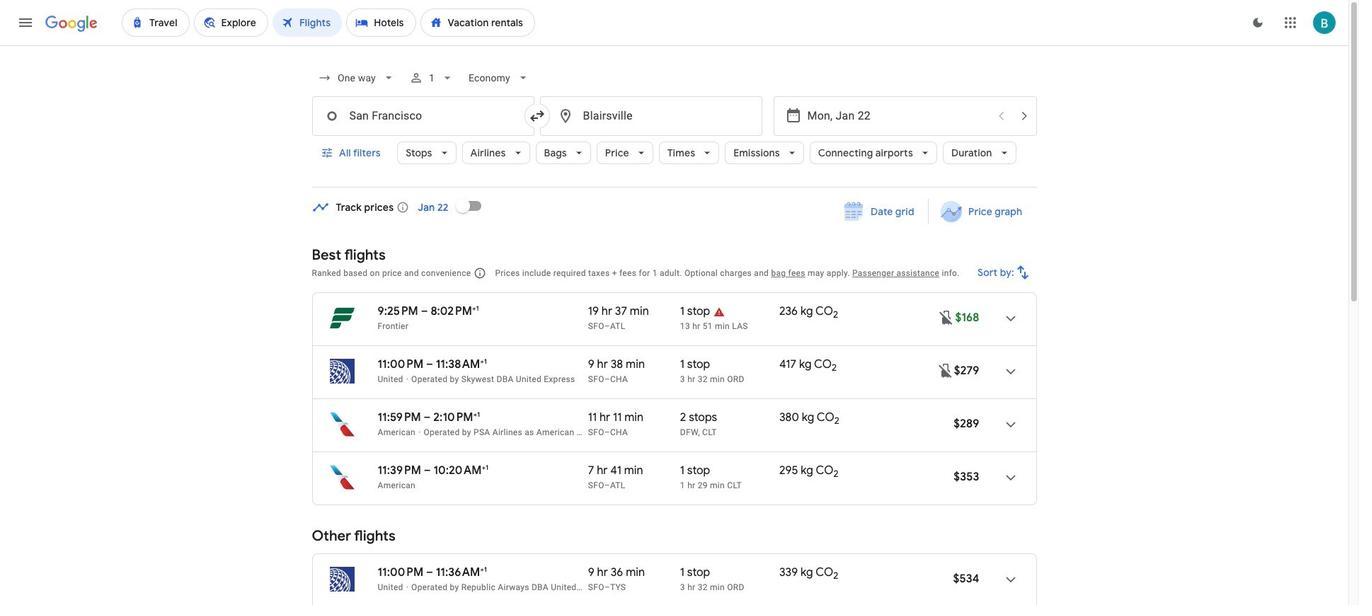 Task type: locate. For each thing, give the bounding box(es) containing it.
departure time: 11:00 pm. text field left arrival time: 11:36 am on  tuesday, january 23. text field
[[378, 566, 424, 580]]

departure time: 11:00 pm. text field inside leaves san francisco international airport (sfo) at 11:00 pm on monday, january 22 and arrives at mcghee tyson airport at 11:36 am on tuesday, january 23. element
[[378, 566, 424, 580]]

None text field
[[540, 96, 762, 136]]

3 1 stop flight. element from the top
[[681, 464, 711, 480]]

0 vertical spatial departure time: 11:00 pm. text field
[[378, 358, 424, 372]]

None search field
[[312, 61, 1037, 188]]

 image down leaves san francisco international airport (sfo) at 11:00 pm on monday, january 22 and arrives at chattanooga metropolitan airport at 11:38 am on tuesday, january 23. element
[[406, 375, 409, 385]]

4 1 stop flight. element from the top
[[681, 566, 711, 582]]

swap origin and destination. image
[[529, 108, 546, 125]]

1 1 stop flight. element from the top
[[681, 305, 711, 321]]

Arrival time: 11:36 AM on  Tuesday, January 23. text field
[[436, 565, 487, 580]]

Departure text field
[[808, 97, 989, 135]]

None text field
[[312, 96, 534, 136]]

1 stop flight. element for total duration 9 hr 38 min. element
[[681, 358, 711, 374]]

flight details. leaves san francisco international airport (sfo) at 11:00 pm on monday, january 22 and arrives at mcghee tyson airport at 11:36 am on tuesday, january 23. image
[[994, 563, 1028, 597]]

 image
[[406, 375, 409, 385], [406, 583, 409, 593]]

leaves san francisco international airport (sfo) at 9:25 pm on monday, january 22 and arrives at hartsfield-jackson atlanta international airport at 8:02 pm on tuesday, january 23. element
[[378, 304, 479, 319]]

279 US dollars text field
[[955, 364, 980, 378]]

Departure time: 9:25 PM. text field
[[378, 305, 418, 319]]

1 stop flight. element
[[681, 305, 711, 321], [681, 358, 711, 374], [681, 464, 711, 480], [681, 566, 711, 582]]

departure time: 11:00 pm. text field for leaves san francisco international airport (sfo) at 11:00 pm on monday, january 22 and arrives at mcghee tyson airport at 11:36 am on tuesday, january 23. element
[[378, 566, 424, 580]]

loading results progress bar
[[0, 45, 1349, 48]]

departure time: 11:00 pm. text field up departure time: 11:59 pm. text field
[[378, 358, 424, 372]]

layover (1 of 2) is a 1 hr 36 min layover at dallas fort worth international airport (dfw) in dallas. layover (2 of 2) is a 2 hr 20 min layover at charlotte douglas international airport in charlotte. element
[[681, 427, 773, 438]]

1 vertical spatial  image
[[406, 583, 409, 593]]

2 departure time: 11:00 pm. text field from the top
[[378, 566, 424, 580]]

total duration 11 hr 11 min. element
[[588, 411, 681, 427]]

2 stops flight. element
[[681, 411, 718, 427]]

1 vertical spatial departure time: 11:00 pm. text field
[[378, 566, 424, 580]]

1 departure time: 11:00 pm. text field from the top
[[378, 358, 424, 372]]

total duration 9 hr 36 min. element
[[588, 566, 681, 582]]

Departure time: 11:39 PM. text field
[[378, 464, 421, 478]]

 image for departure time: 11:00 pm. text box inside leaves san francisco international airport (sfo) at 11:00 pm on monday, january 22 and arrives at mcghee tyson airport at 11:36 am on tuesday, january 23. element
[[406, 583, 409, 593]]

learn more about ranking image
[[474, 267, 487, 280]]

flight details. leaves san francisco international airport (sfo) at 11:39 pm on monday, january 22 and arrives at hartsfield-jackson atlanta international airport at 10:20 am on tuesday, january 23. image
[[994, 461, 1028, 495]]

1 stop flight. element for total duration 7 hr 41 min. element
[[681, 464, 711, 480]]

main content
[[312, 189, 1037, 606]]

0 vertical spatial  image
[[406, 375, 409, 385]]

this price for this flight doesn't include overhead bin access. if you need a carry-on bag, use the bags filter to update prices. image
[[938, 362, 955, 379]]

None field
[[312, 65, 401, 91], [463, 65, 536, 91], [312, 65, 401, 91], [463, 65, 536, 91]]

 image down leaves san francisco international airport (sfo) at 11:00 pm on monday, january 22 and arrives at mcghee tyson airport at 11:36 am on tuesday, january 23. element
[[406, 583, 409, 593]]

find the best price region
[[312, 189, 1037, 236]]

2  image from the top
[[406, 583, 409, 593]]

Arrival time: 11:38 AM on  Tuesday, January 23. text field
[[436, 357, 487, 372]]

leaves san francisco international airport (sfo) at 11:00 pm on monday, january 22 and arrives at mcghee tyson airport at 11:36 am on tuesday, january 23. element
[[378, 565, 487, 580]]

534 US dollars text field
[[954, 572, 980, 586]]

1  image from the top
[[406, 375, 409, 385]]

Departure time: 11:00 PM. text field
[[378, 358, 424, 372], [378, 566, 424, 580]]

2 1 stop flight. element from the top
[[681, 358, 711, 374]]

departure time: 11:00 pm. text field inside leaves san francisco international airport (sfo) at 11:00 pm on monday, january 22 and arrives at chattanooga metropolitan airport at 11:38 am on tuesday, january 23. element
[[378, 358, 424, 372]]



Task type: vqa. For each thing, say whether or not it's contained in the screenshot.
Loading results 'progress bar'
yes



Task type: describe. For each thing, give the bounding box(es) containing it.
1 stop flight. element for total duration 9 hr 36 min. element
[[681, 566, 711, 582]]

Departure time: 11:59 PM. text field
[[378, 411, 421, 425]]

leaves san francisco international airport (sfo) at 11:00 pm on monday, january 22 and arrives at chattanooga metropolitan airport at 11:38 am on tuesday, january 23. element
[[378, 357, 487, 372]]

flight details. leaves san francisco international airport (sfo) at 11:00 pm on monday, january 22 and arrives at chattanooga metropolitan airport at 11:38 am on tuesday, january 23. image
[[994, 355, 1028, 389]]

289 US dollars text field
[[954, 417, 980, 431]]

leaves san francisco international airport (sfo) at 11:39 pm on monday, january 22 and arrives at hartsfield-jackson atlanta international airport at 10:20 am on tuesday, january 23. element
[[378, 463, 489, 478]]

main menu image
[[17, 14, 34, 31]]

168 US dollars text field
[[956, 311, 980, 325]]

total duration 7 hr 41 min. element
[[588, 464, 681, 480]]

Arrival time: 8:02 PM on  Tuesday, January 23. text field
[[431, 304, 479, 319]]

learn more about tracked prices image
[[397, 201, 410, 214]]

total duration 19 hr 37 min. element
[[588, 305, 681, 321]]

Arrival time: 10:20 AM on  Tuesday, January 23. text field
[[434, 463, 489, 478]]

departure time: 11:00 pm. text field for leaves san francisco international airport (sfo) at 11:00 pm on monday, january 22 and arrives at chattanooga metropolitan airport at 11:38 am on tuesday, january 23. element
[[378, 358, 424, 372]]

Arrival time: 2:10 PM on  Tuesday, January 23. text field
[[434, 410, 480, 425]]

 image for departure time: 11:00 pm. text box in leaves san francisco international airport (sfo) at 11:00 pm on monday, january 22 and arrives at chattanooga metropolitan airport at 11:38 am on tuesday, january 23. element
[[406, 375, 409, 385]]

flight details. leaves san francisco international airport (sfo) at 9:25 pm on monday, january 22 and arrives at hartsfield-jackson atlanta international airport at 8:02 pm on tuesday, january 23. image
[[994, 302, 1028, 336]]

total duration 9 hr 38 min. element
[[588, 358, 681, 374]]

353 US dollars text field
[[954, 470, 980, 484]]

leaves san francisco international airport (sfo) at 11:59 pm on monday, january 22 and arrives at chattanooga metropolitan airport at 2:10 pm on tuesday, january 23. element
[[378, 410, 480, 425]]

flight details. leaves san francisco international airport (sfo) at 11:59 pm on monday, january 22 and arrives at chattanooga metropolitan airport at 2:10 pm on tuesday, january 23. image
[[994, 408, 1028, 442]]

this price for this flight doesn't include overhead bin access. if you need a carry-on bag, use the bags filter to update prices. image
[[939, 309, 956, 326]]

change appearance image
[[1242, 6, 1276, 40]]



